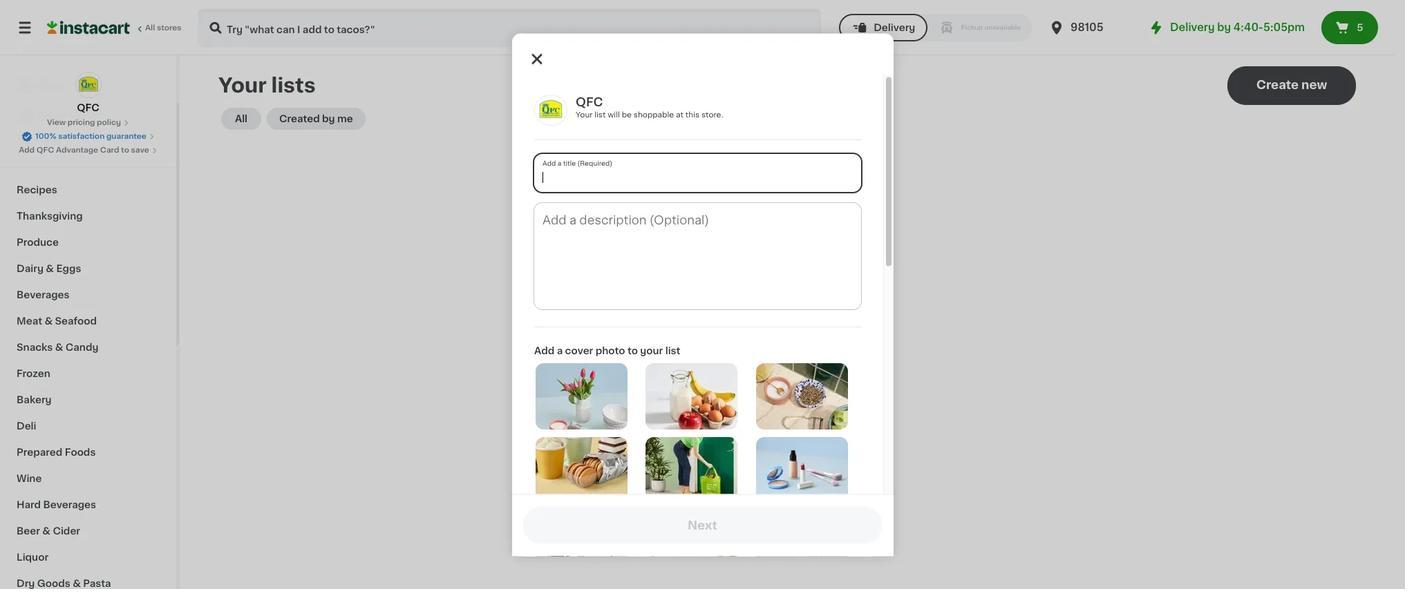 Task type: locate. For each thing, give the bounding box(es) containing it.
list right your
[[665, 346, 680, 355]]

will right create
[[783, 302, 799, 312]]

1 vertical spatial add
[[534, 346, 554, 355]]

saved
[[816, 302, 845, 312]]

be left shoppable
[[622, 111, 632, 118]]

qfc logo image
[[75, 72, 101, 98], [534, 94, 567, 125]]

be inside qfc your list will be shoppable at this store.
[[622, 111, 632, 118]]

& left candy
[[55, 343, 63, 353]]

a keyboard, mouse, notebook, cup of pencils, wire cable. image
[[756, 512, 848, 578]]

photo
[[595, 346, 625, 355]]

1 horizontal spatial to
[[627, 346, 638, 355]]

add for add a cover photo to your list
[[534, 346, 554, 355]]

0 vertical spatial to
[[121, 147, 129, 154]]

0 horizontal spatial be
[[622, 111, 632, 118]]

delivery
[[1171, 22, 1215, 32], [874, 23, 916, 32]]

advantage
[[56, 147, 98, 154]]

a
[[557, 346, 563, 355]]

qfc for qfc your list will be shoppable at this store.
[[576, 96, 603, 107]]

list left shoppable
[[594, 111, 606, 118]]

by left me
[[322, 114, 335, 124]]

0 horizontal spatial add
[[19, 147, 35, 154]]

delivery inside button
[[874, 23, 916, 32]]

1 horizontal spatial will
[[783, 302, 799, 312]]

delivery by 4:40-5:05pm
[[1171, 22, 1305, 32]]

delivery for delivery
[[874, 23, 916, 32]]

1 horizontal spatial by
[[1218, 22, 1231, 32]]

qfc inside qfc your list will be shoppable at this store.
[[576, 96, 603, 107]]

lists you create will be saved here.
[[703, 302, 872, 312]]

wine
[[17, 474, 42, 484]]

0 horizontal spatial list
[[594, 111, 606, 118]]

lists
[[39, 136, 63, 146], [703, 302, 726, 312]]

0 vertical spatial beverages
[[17, 290, 70, 300]]

snacks & candy link
[[8, 335, 168, 361]]

create new
[[1257, 80, 1328, 91]]

lists left you
[[703, 302, 726, 312]]

to
[[121, 147, 129, 154], [627, 346, 638, 355]]

None search field
[[198, 8, 822, 47]]

1 vertical spatial all
[[235, 114, 248, 124]]

& for meat
[[45, 317, 53, 326]]

thanksgiving
[[17, 212, 83, 221]]

0 vertical spatial by
[[1218, 22, 1231, 32]]

1 horizontal spatial delivery
[[1171, 22, 1215, 32]]

1 vertical spatial by
[[322, 114, 335, 124]]

pricing
[[68, 119, 95, 127]]

add
[[19, 147, 35, 154], [534, 346, 554, 355]]

snacks & candy
[[17, 343, 99, 353]]

0 horizontal spatial all
[[145, 24, 155, 32]]

add up recipes
[[19, 147, 35, 154]]

1 horizontal spatial qfc logo image
[[534, 94, 567, 125]]

cover
[[565, 346, 593, 355]]

will inside qfc your list will be shoppable at this store.
[[608, 111, 620, 118]]

1 vertical spatial lists
[[703, 302, 726, 312]]

me
[[337, 114, 353, 124]]

4:40-
[[1234, 22, 1264, 32]]

add left a in the left bottom of the page
[[534, 346, 554, 355]]

2 horizontal spatial qfc
[[576, 96, 603, 107]]

qfc logo image inside list_add_items "dialog"
[[534, 94, 567, 125]]

prepared foods
[[17, 448, 96, 458]]

0 horizontal spatial your
[[218, 75, 267, 95]]

dry
[[17, 579, 35, 589]]

recipes
[[17, 185, 57, 195]]

add inside 'add qfc advantage card to save' link
[[19, 147, 35, 154]]

dry goods & pasta link
[[8, 571, 168, 590]]

beverages
[[17, 290, 70, 300], [43, 501, 96, 510]]

&
[[46, 264, 54, 274], [45, 317, 53, 326], [55, 343, 63, 353], [42, 527, 50, 537], [73, 579, 81, 589]]

to down the guarantee at the top left of the page
[[121, 147, 129, 154]]

be left saved
[[801, 302, 814, 312]]

& left eggs
[[46, 264, 54, 274]]

1 horizontal spatial all
[[235, 114, 248, 124]]

candy
[[66, 343, 99, 353]]

pressed powder, foundation, lip stick, and makeup brushes. image
[[756, 437, 848, 504]]

guarantee
[[106, 133, 147, 140]]

98105
[[1071, 22, 1104, 32]]

produce
[[17, 238, 59, 248]]

beverages down dairy & eggs
[[17, 290, 70, 300]]

list inside qfc your list will be shoppable at this store.
[[594, 111, 606, 118]]

created by me
[[279, 114, 353, 124]]

0 horizontal spatial delivery
[[874, 23, 916, 32]]

buy it again link
[[8, 100, 168, 127]]

your
[[218, 75, 267, 95], [576, 111, 592, 118]]

0 horizontal spatial will
[[608, 111, 620, 118]]

by inside button
[[322, 114, 335, 124]]

0 vertical spatial your
[[218, 75, 267, 95]]

created by me button
[[267, 108, 366, 130]]

0 vertical spatial add
[[19, 147, 35, 154]]

1 vertical spatial beverages
[[43, 501, 96, 510]]

5 button
[[1322, 11, 1379, 44]]

bakery
[[17, 395, 52, 405]]

lists down view
[[39, 136, 63, 146]]

1 horizontal spatial lists
[[703, 302, 726, 312]]

will
[[608, 111, 620, 118], [783, 302, 799, 312]]

1 horizontal spatial be
[[801, 302, 814, 312]]

1 vertical spatial be
[[801, 302, 814, 312]]

to for your
[[627, 346, 638, 355]]

5:05pm
[[1264, 22, 1305, 32]]

will left shoppable
[[608, 111, 620, 118]]

& inside "link"
[[45, 317, 53, 326]]

by for delivery
[[1218, 22, 1231, 32]]

1 vertical spatial list
[[665, 346, 680, 355]]

save
[[131, 147, 149, 154]]

all
[[145, 24, 155, 32], [235, 114, 248, 124]]

0 vertical spatial lists
[[39, 136, 63, 146]]

0 horizontal spatial to
[[121, 147, 129, 154]]

1 vertical spatial to
[[627, 346, 638, 355]]

None text field
[[534, 203, 861, 309]]

all inside button
[[235, 114, 248, 124]]

foods
[[65, 448, 96, 458]]

beverages up the cider
[[43, 501, 96, 510]]

to for save
[[121, 147, 129, 154]]

1 horizontal spatial add
[[534, 346, 554, 355]]

you
[[729, 302, 747, 312]]

100%
[[35, 133, 56, 140]]

0 horizontal spatial lists
[[39, 136, 63, 146]]

by
[[1218, 22, 1231, 32], [322, 114, 335, 124]]

service type group
[[840, 14, 1032, 41]]

by left the "4:40-"
[[1218, 22, 1231, 32]]

seafood
[[55, 317, 97, 326]]

1 horizontal spatial your
[[576, 111, 592, 118]]

0 vertical spatial will
[[608, 111, 620, 118]]

store.
[[701, 111, 723, 118]]

1 vertical spatial will
[[783, 302, 799, 312]]

& right meat
[[45, 317, 53, 326]]

1 vertical spatial your
[[576, 111, 592, 118]]

hard
[[17, 501, 41, 510]]

all left 'stores'
[[145, 24, 155, 32]]

add inside list_add_items "dialog"
[[534, 346, 554, 355]]

qfc
[[576, 96, 603, 107], [77, 103, 99, 113], [36, 147, 54, 154]]

0 vertical spatial be
[[622, 111, 632, 118]]

all down your lists in the left of the page
[[235, 114, 248, 124]]

a bulb of garlic, a bowl of salt, a bowl of pepper, a bowl of cut celery. image
[[756, 363, 848, 429]]

0 vertical spatial all
[[145, 24, 155, 32]]

dairy & eggs link
[[8, 256, 168, 282]]

5
[[1357, 23, 1364, 32]]

be
[[622, 111, 632, 118], [801, 302, 814, 312]]

0 vertical spatial list
[[594, 111, 606, 118]]

1 horizontal spatial qfc
[[77, 103, 99, 113]]

your
[[640, 346, 663, 355]]

dry goods & pasta
[[17, 579, 111, 589]]

& right beer
[[42, 527, 50, 537]]

meat & seafood
[[17, 317, 97, 326]]

new
[[1302, 80, 1328, 91]]

to left your
[[627, 346, 638, 355]]

all for all stores
[[145, 24, 155, 32]]

prepared
[[17, 448, 62, 458]]

0 horizontal spatial by
[[322, 114, 335, 124]]

satisfaction
[[58, 133, 105, 140]]

list
[[594, 111, 606, 118], [665, 346, 680, 355]]

to inside list_add_items "dialog"
[[627, 346, 638, 355]]

create
[[750, 302, 781, 312]]

lists
[[271, 75, 316, 95]]

delivery for delivery by 4:40-5:05pm
[[1171, 22, 1215, 32]]

all stores
[[145, 24, 182, 32]]

add a cover photo to your list
[[534, 346, 680, 355]]

qfc your list will be shoppable at this store.
[[576, 96, 723, 118]]



Task type: describe. For each thing, give the bounding box(es) containing it.
Add a title (Required) text field
[[534, 154, 861, 192]]

100% satisfaction guarantee
[[35, 133, 147, 140]]

here.
[[848, 302, 872, 312]]

view pricing policy
[[47, 119, 121, 127]]

add for add qfc advantage card to save
[[19, 147, 35, 154]]

a small white vase of pink tulips, a stack of 3 white bowls, and a rolled napkin. image
[[535, 363, 627, 429]]

wine link
[[8, 466, 168, 492]]

will for lists
[[783, 302, 799, 312]]

frozen link
[[8, 361, 168, 387]]

buy it again
[[39, 109, 97, 118]]

beverages link
[[8, 282, 168, 308]]

98105 button
[[1049, 8, 1132, 47]]

it
[[61, 109, 68, 118]]

all button
[[221, 108, 261, 130]]

beverages inside beverages link
[[17, 290, 70, 300]]

shop
[[39, 81, 65, 91]]

0 horizontal spatial qfc logo image
[[75, 72, 101, 98]]

liquor
[[17, 553, 48, 563]]

your lists
[[218, 75, 316, 95]]

bakery link
[[8, 387, 168, 413]]

& for snacks
[[55, 343, 63, 353]]

delivery by 4:40-5:05pm link
[[1149, 19, 1305, 36]]

create new button
[[1228, 66, 1357, 105]]

view pricing policy link
[[47, 118, 129, 129]]

policy
[[97, 119, 121, 127]]

meat
[[17, 317, 42, 326]]

& for beer
[[42, 527, 50, 537]]

hard beverages link
[[8, 492, 168, 519]]

lists for lists you create will be saved here.
[[703, 302, 726, 312]]

dairy & eggs
[[17, 264, 81, 274]]

produce link
[[8, 230, 168, 256]]

dairy
[[17, 264, 43, 274]]

be for qfc
[[622, 111, 632, 118]]

card
[[100, 147, 119, 154]]

lists for lists
[[39, 136, 63, 146]]

at
[[676, 111, 683, 118]]

prepared foods link
[[8, 440, 168, 466]]

deli
[[17, 422, 36, 431]]

again
[[70, 109, 97, 118]]

pasta
[[83, 579, 111, 589]]

100% satisfaction guarantee button
[[21, 129, 155, 142]]

1 horizontal spatial list
[[665, 346, 680, 355]]

snacks
[[17, 343, 53, 353]]

delivery button
[[840, 14, 928, 41]]

an shopper setting a bag of groceries down at someone's door. image
[[646, 437, 738, 504]]

be for lists
[[801, 302, 814, 312]]

create
[[1257, 80, 1299, 91]]

cider
[[53, 527, 80, 537]]

your inside qfc your list will be shoppable at this store.
[[576, 111, 592, 118]]

an apple, a small pitcher of milk, a banana, and a carton of 6 eggs. image
[[646, 363, 738, 429]]

none text field inside list_add_items "dialog"
[[534, 203, 861, 309]]

& for dairy
[[46, 264, 54, 274]]

a bar of chocolate cut in half, a yellow pint of white ice cream, a green pint of white ice cream, an open pack of cookies, and a stack of ice cream sandwiches. image
[[535, 437, 627, 504]]

0 horizontal spatial qfc
[[36, 147, 54, 154]]

a woman sitting on a chair wearing headphones holding a drink in her hand with a small brown dog on the floor by her side. image
[[535, 512, 627, 578]]

hard beverages
[[17, 501, 96, 510]]

frozen
[[17, 369, 50, 379]]

qfc for qfc
[[77, 103, 99, 113]]

instacart logo image
[[47, 19, 130, 36]]

by for created
[[322, 114, 335, 124]]

shop link
[[8, 72, 168, 100]]

created
[[279, 114, 320, 124]]

list_add_items dialog
[[512, 33, 894, 590]]

will for qfc
[[608, 111, 620, 118]]

goods
[[37, 579, 70, 589]]

lists link
[[8, 127, 168, 155]]

recipes link
[[8, 177, 168, 203]]

all for all
[[235, 114, 248, 124]]

buy
[[39, 109, 58, 118]]

view
[[47, 119, 66, 127]]

liquor link
[[8, 545, 168, 571]]

a jar of flour, a stick of sliced butter, 3 granny smith apples, a carton of 7 eggs. image
[[646, 512, 738, 578]]

deli link
[[8, 413, 168, 440]]

& left pasta
[[73, 579, 81, 589]]

beer & cider link
[[8, 519, 168, 545]]

stores
[[157, 24, 182, 32]]

shoppable
[[633, 111, 674, 118]]

meat & seafood link
[[8, 308, 168, 335]]

eggs
[[56, 264, 81, 274]]

qfc link
[[75, 72, 101, 115]]

add qfc advantage card to save
[[19, 147, 149, 154]]

this
[[685, 111, 699, 118]]

add qfc advantage card to save link
[[19, 145, 158, 156]]

thanksgiving link
[[8, 203, 168, 230]]

all stores link
[[47, 8, 183, 47]]

beer
[[17, 527, 40, 537]]

beverages inside hard beverages link
[[43, 501, 96, 510]]



Task type: vqa. For each thing, say whether or not it's contained in the screenshot.
right Add
yes



